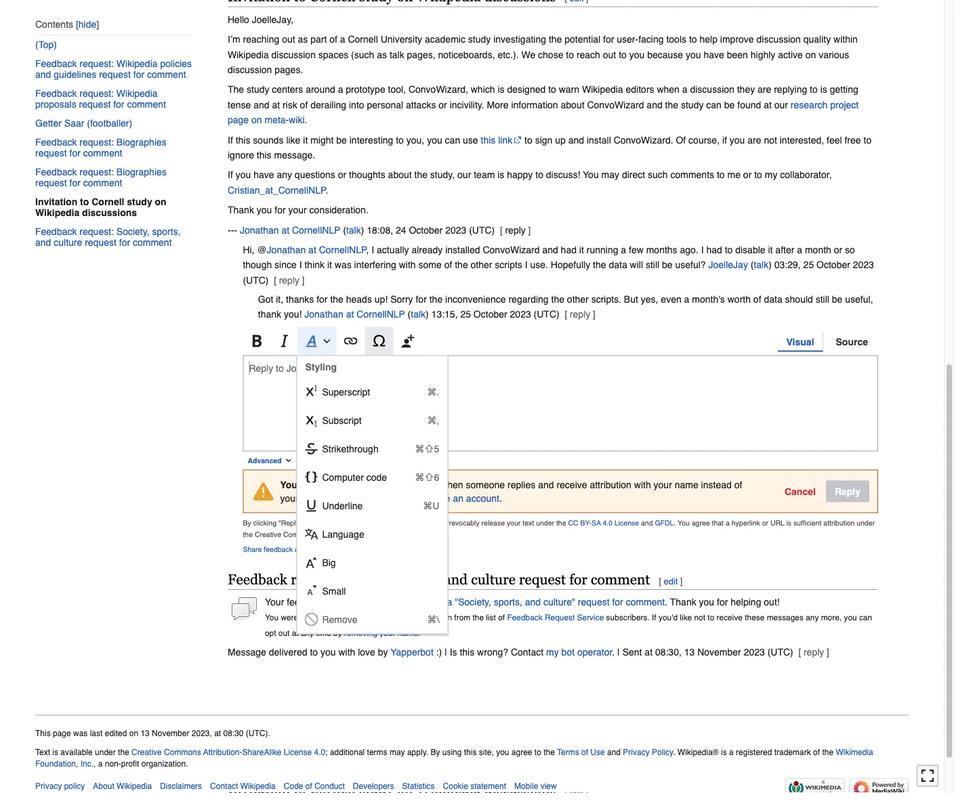 Task type: describe. For each thing, give the bounding box(es) containing it.
. you agree that a hyperlink or url is sufficient attribution under the creative commons license.
[[243, 519, 875, 539]]

it right think on the top of page
[[327, 260, 332, 270]]

you inside . you agree that a hyperlink or url is sufficient attribution under the creative commons license.
[[678, 519, 690, 527]]

request inside the feedback request: society, sports, and culture request for comment link
[[85, 237, 116, 248]]

at right found in the top of the page
[[764, 99, 772, 110]]

and inside feedback request: wikipedia policies and guidelines request for comment
[[35, 69, 51, 79]]

and down editors
[[647, 99, 663, 110]]

⌘u
[[423, 500, 439, 511]]

0 vertical spatial feedback request: society, sports, and culture request for comment
[[35, 226, 181, 248]]

for inside feedback request: wikipedia proposals request for comment
[[113, 98, 124, 109]]

like for it
[[286, 134, 300, 145]]

to left 'help' on the top
[[689, 34, 697, 45]]

conduct
[[315, 782, 345, 791]]

the left heads on the left top of the page
[[330, 294, 343, 305]]

. inside if you have any questions or thoughts about the study, our team is happy to discuss! you may direct such comments to me or to my collaborator, cristian_at_cornellnlp .
[[326, 185, 328, 196]]

if for if you have any questions or thoughts about the study, our team is happy to discuss! you may direct such comments to me or to my collaborator, cristian_at_cornellnlp .
[[228, 169, 233, 180]]

big button
[[297, 548, 447, 577]]

guidelines
[[54, 69, 96, 79]]

(such
[[351, 49, 374, 60]]

talk inside i'm reaching out as part of a cornell university academic study investigating the potential for user-facing tools to help improve discussion quality within wikipedia discussion spaces (such as talk pages, noticeboards, etc.). we chose to reach out to you because you have been highly active on various discussion pages.
[[390, 49, 404, 60]]

privacy policy
[[35, 782, 85, 791]]

agree down ⌘u
[[417, 519, 435, 527]]

to left terms at the right bottom
[[535, 748, 541, 758]]

we
[[521, 49, 535, 60]]

and right use
[[607, 748, 621, 758]]

data inside got it, thanks for the heads up! sorry for the inconvenience regarding the other scripts. but yes, even a month's worth of data should still be useful, thank you!
[[764, 294, 782, 305]]

2 vertical spatial cornellnlp
[[357, 309, 405, 320]]

wikipedia down profit
[[117, 782, 152, 791]]

(utc) down regarding
[[534, 309, 560, 320]]

1 vertical spatial 4.0
[[314, 748, 325, 758]]

this left ⌘\
[[405, 614, 418, 623]]

2 had from the left
[[706, 244, 722, 255]]

be inside to be notified when someone replies and receive attribution with your name instead of your ip address, you can
[[394, 479, 405, 490]]

2023 up 'installed'
[[445, 225, 466, 235]]

receive inside subscribers. if you'd like not to receive these messages any more, you can opt out at any time by
[[717, 614, 743, 623]]

reply button for ) 18:08, 24 october 2023 (utc)
[[505, 225, 526, 235]]

1 vertical spatial culture
[[471, 571, 516, 587]]

the down running
[[593, 260, 606, 270]]

request up service
[[578, 597, 610, 608]]

or inside , i actually already installed convowizard and had it running a few months ago. i had to disable it after a month or so though since i think it was interfering with some of the other scripts i use. hopefully the data will still be useful?
[[834, 244, 842, 255]]

and inside to sign up and install convowizard. of course, if you are not interested, feel free to ignore this message.
[[568, 134, 584, 145]]

license.
[[318, 531, 342, 539]]

request: up invitation to cornell study on wikipedia discussions
[[80, 166, 114, 177]]

to
[[382, 479, 392, 490]]

feedback for your
[[287, 597, 325, 608]]

discussion up active
[[757, 34, 801, 45]]

on up invitation
[[434, 597, 444, 608]]

i left use. at the right
[[525, 260, 528, 270]]

under inside . you agree that a hyperlink or url is sufficient attribution under the creative commons license.
[[857, 519, 875, 527]]

to right the happy
[[535, 169, 543, 180]]

and up "society,
[[444, 571, 468, 587]]

this left the link
[[481, 134, 496, 145]]

wikipedia down sharealike
[[240, 782, 276, 791]]

edited
[[105, 729, 127, 738]]

agree up mobile
[[511, 748, 532, 758]]

code
[[284, 782, 303, 791]]

service
[[577, 614, 604, 623]]

] up , i actually already installed convowizard and had it running a few months ago. i had to disable it after a month or so though since i think it was interfering with some of the other scripts i use. hopefully the data will still be useful?
[[528, 225, 531, 235]]

request inside feedback request: wikipedia policies and guidelines request for comment
[[99, 69, 131, 79]]

the left 'wikimedia'
[[822, 748, 834, 758]]

feedback request: biographies request for comment for first feedback request: biographies request for comment "link" from the bottom of the page
[[35, 166, 167, 188]]

0 vertical spatial 13
[[684, 647, 695, 658]]

got
[[258, 294, 273, 305]]

request up on a "society, sports, and culture" request for comment link
[[519, 571, 566, 587]]

the
[[228, 84, 244, 95]]

for down cristian_at_cornellnlp on the left top of page
[[275, 205, 286, 215]]

talk link for got it, thanks for the heads up! sorry for the inconvenience regarding the other scripts. but yes, even a month's worth of data should still be useful, thank you!
[[411, 309, 426, 320]]

feedback for first feedback request: biographies request for comment "link" from the bottom of the page
[[35, 166, 77, 177]]

research project page on meta-wiki
[[228, 99, 859, 125]]

happy
[[507, 169, 533, 180]]

for down the saar
[[70, 147, 81, 158]]

and left the gfdl
[[641, 519, 653, 527]]

various
[[819, 49, 849, 60]]

your up gfdl link
[[654, 479, 672, 490]]

, for i
[[367, 244, 369, 255]]

cristian_at_cornellnlp link
[[228, 185, 326, 196]]

study inside invitation to cornell study on wikipedia discussions
[[127, 196, 152, 207]]

0 horizontal spatial our
[[347, 519, 357, 527]]

and down notified
[[403, 519, 415, 527]]

you are not logged in.
[[280, 479, 379, 490]]

and up meta-
[[254, 99, 269, 110]]

1 vertical spatial jonathan at cornellnlp link
[[267, 244, 367, 255]]

share feedback about this feature link
[[243, 546, 350, 554]]

will
[[630, 260, 643, 270]]

to down time
[[310, 647, 318, 658]]

hello joellejay,
[[228, 14, 293, 25]]

this up ignore
[[236, 134, 250, 145]]

feedback for share
[[264, 546, 293, 554]]

about inside the study centers around a prototype tool, convowizard, which is designed to warn wikipedia editors when a discussion they are replying to is getting tense and at risk of derailing into personal attacks or incivility. more information about convowizard and the study can be found at our
[[561, 99, 584, 110]]

1 vertical spatial out
[[603, 49, 616, 60]]

to left the me
[[717, 169, 725, 180]]

at left 08:30
[[214, 729, 221, 738]]

be inside got it, thanks for the heads up! sorry for the inconvenience regarding the other scripts. but yes, even a month's worth of data should still be useful, thank you!
[[832, 294, 843, 305]]

is down small
[[328, 597, 335, 608]]

pages,
[[407, 49, 435, 60]]

1 vertical spatial license
[[284, 748, 312, 758]]

code of conduct
[[284, 782, 345, 791]]

trademark
[[774, 748, 811, 758]]

of inside , i actually already installed convowizard and had it running a few months ago. i had to disable it after a month or so though since i think it was interfering with some of the other scripts i use. hopefully the data will still be useful?
[[444, 260, 452, 270]]

of right trademark
[[813, 748, 820, 758]]

statistics
[[402, 782, 435, 791]]

site,
[[479, 748, 494, 758]]

0 horizontal spatial about
[[295, 546, 312, 554]]

study up of
[[681, 99, 704, 110]]

to up removing your name link
[[368, 614, 375, 623]]

1 vertical spatial name
[[398, 629, 418, 638]]

invitation to cornell study on wikipedia discussions link
[[35, 192, 203, 222]]

link ⌘k image
[[344, 327, 357, 355]]

is left getting
[[820, 84, 827, 95]]

the left terms at the right bottom
[[544, 748, 555, 758]]

prototype
[[346, 84, 385, 95]]

at left risk
[[272, 99, 280, 110]]

data inside , i actually already installed convowizard and had it running a few months ago. i had to disable it after a month or so though since i think it was interfering with some of the other scripts i use. hopefully the data will still be useful?
[[609, 260, 627, 270]]

for up invitation at the left of the page
[[70, 177, 81, 188]]

or inside the study centers around a prototype tool, convowizard, which is designed to warn wikipedia editors when a discussion they are replying to is getting tense and at risk of derailing into personal attacks or incivility. more information about convowizard and the study can be found at our
[[439, 99, 447, 110]]

to down user-
[[619, 49, 627, 60]]

1 horizontal spatial by
[[378, 647, 388, 658]]

2 vertical spatial october
[[474, 309, 507, 320]]

at right sent
[[645, 647, 653, 658]]

be inside the study centers around a prototype tool, convowizard, which is designed to warn wikipedia editors when a discussion they are replying to is getting tense and at risk of derailing into personal attacks or incivility. more information about convowizard and the study can be found at our
[[724, 99, 735, 110]]

thank you for your consideration.
[[228, 205, 368, 215]]

2 feedback request: biographies request for comment link from the top
[[35, 162, 194, 192]]

you down advanced button
[[280, 479, 297, 490]]

1 horizontal spatial society,
[[345, 571, 394, 587]]

small
[[322, 586, 346, 597]]

[ down since
[[274, 275, 277, 286]]

2 | from the left
[[617, 647, 620, 658]]

a up derailing
[[338, 84, 343, 95]]

0 horizontal spatial november
[[152, 729, 189, 738]]

quality
[[803, 34, 831, 45]]

course,
[[689, 134, 720, 145]]

you right site,
[[496, 748, 509, 758]]

chose
[[538, 49, 563, 60]]

wikipedia inside feedback request: wikipedia proposals request for comment
[[116, 88, 158, 98]]

to left you,
[[396, 134, 404, 145]]

bot
[[561, 647, 575, 658]]

, a non-profit organization.
[[94, 760, 188, 769]]

is inside . you agree that a hyperlink or url is sufficient attribution under the creative commons license.
[[786, 519, 791, 527]]

language button
[[297, 520, 447, 548]]

of inside to be notified when someone replies and receive attribution with your name instead of your ip address, you can
[[734, 479, 742, 490]]

editors
[[626, 84, 654, 95]]

[ reply ]
[[274, 275, 305, 286]]

any inside if you have any questions or thoughts about the study, our team is happy to discuss! you may direct such comments to me or to my collaborator, cristian_at_cornellnlp .
[[277, 169, 292, 180]]

code of conduct link
[[284, 782, 345, 791]]

wikipedia inside the study centers around a prototype tool, convowizard, which is designed to warn wikipedia editors when a discussion they are replying to is getting tense and at risk of derailing into personal attacks or incivility. more information about convowizard and the study can be found at our
[[582, 84, 623, 95]]

should
[[785, 294, 813, 305]]

feedback up your at the bottom left
[[228, 571, 287, 587]]

you,
[[406, 134, 424, 145]]

wikipedia inside feedback request: wikipedia policies and guidelines request for comment
[[116, 58, 158, 69]]

to right the me
[[754, 169, 762, 180]]

to down ⌘u
[[437, 519, 443, 527]]

a left few
[[621, 244, 626, 255]]

can inside subscribers. if you'd like not to receive these messages any more, you can opt out at any time by
[[859, 614, 872, 623]]

release
[[482, 519, 505, 527]]

comments
[[670, 169, 714, 180]]

to left warn
[[548, 84, 556, 95]]

⌘,
[[427, 415, 439, 426]]

1 - from the left
[[228, 225, 231, 235]]

list
[[486, 614, 496, 623]]

feedback request: wikipedia policies and guidelines request for comment
[[35, 58, 192, 79]]

if
[[722, 134, 727, 145]]

talk down the disable
[[754, 260, 769, 270]]

a inside got it, thanks for the heads up! sorry for the inconvenience regarding the other scripts. but yes, even a month's worth of data should still be useful, thank you!
[[684, 294, 689, 305]]

. left wikipedia®
[[673, 748, 675, 758]]

at up think on the top of page
[[308, 244, 316, 255]]

this up the big on the left of page
[[314, 546, 326, 554]]

. up yapperbot
[[418, 629, 420, 638]]

2 vertical spatial with
[[338, 647, 355, 658]]

0 vertical spatial cornellnlp
[[292, 225, 340, 235]]

discussion up the
[[228, 64, 272, 75]]

0 vertical spatial (
[[343, 225, 346, 235]]

2 vertical spatial jonathan
[[304, 309, 343, 320]]

you right "reply",
[[306, 519, 317, 527]]

i'm
[[228, 34, 240, 45]]

0 vertical spatial culture
[[54, 237, 82, 248]]

page inside research project page on meta-wiki
[[228, 114, 249, 125]]

to inside , i actually already installed convowizard and had it running a few months ago. i had to disable it after a month or so though since i think it was interfering with some of the other scripts i use. hopefully the data will still be useful?
[[725, 244, 733, 255]]

0 vertical spatial jonathan
[[240, 225, 279, 235]]

hide button
[[76, 19, 99, 30]]

comment up on a "society, sports, and culture" request for comment . thank you for helping out!
[[591, 571, 650, 587]]

other inside , i actually already installed convowizard and had it running a few months ago. i had to disable it after a month or so though since i think it was interfering with some of the other scripts i use. hopefully the data will still be useful?
[[471, 260, 492, 270]]

subscript
[[322, 415, 362, 426]]

1 vertical spatial cornellnlp
[[319, 244, 367, 255]]

small button
[[297, 577, 447, 605]]

it up hopefully
[[579, 244, 584, 255]]

randomly
[[301, 614, 334, 623]]

a right after
[[797, 244, 802, 255]]

feedback request: society, sports, and culture request for comment link
[[35, 222, 194, 252]]

study right the
[[247, 84, 269, 95]]

1 vertical spatial may
[[390, 748, 405, 758]]

1 horizontal spatial sports,
[[398, 571, 440, 587]]

contact inside footer
[[210, 782, 238, 791]]

some
[[418, 260, 442, 270]]

request: down the "discussions"
[[80, 226, 114, 237]]

ago.
[[680, 244, 698, 255]]

it,
[[276, 294, 283, 305]]

like for not
[[680, 614, 692, 623]]

are inside the study centers around a prototype tool, convowizard, which is designed to warn wikipedia editors when a discussion they are replying to is getting tense and at risk of derailing into personal attacks or incivility. more information about convowizard and the study can be found at our
[[758, 84, 771, 95]]

these
[[745, 614, 765, 623]]

at right ‪jonathan
[[328, 363, 336, 374]]

this right is
[[460, 647, 474, 658]]

our inside if you have any questions or thoughts about the study, our team is happy to discuss! you may direct such comments to me or to my collaborator, cristian_at_cornellnlp .
[[457, 169, 471, 180]]

not inside subscribers. if you'd like not to receive these messages any more, you can opt out at any time by
[[694, 614, 705, 623]]

italic ⌘i image
[[277, 327, 291, 355]]

the down 'installed'
[[455, 260, 468, 270]]

1 vertical spatial jonathan
[[267, 244, 306, 255]]

2 vertical spatial (
[[408, 309, 411, 320]]

switch editor tab list
[[778, 327, 878, 355]]

free
[[845, 134, 861, 145]]

⌘\
[[427, 614, 439, 625]]

sharealike
[[242, 748, 282, 758]]

you down cristian_at_cornellnlp on the left top of page
[[257, 205, 272, 215]]

mention a user image
[[401, 327, 414, 355]]

Reply to ‪Jonathan at CornellNLP‬ text field
[[244, 356, 878, 451]]

still inside got it, thanks for the heads up! sorry for the inconvenience regarding the other scripts. but yes, even a month's worth of data should still be useful, thank you!
[[816, 294, 829, 305]]

0 horizontal spatial privacy
[[35, 782, 62, 791]]

hi, @ jonathan at cornellnlp
[[243, 244, 367, 255]]

2023 down regarding
[[510, 309, 531, 320]]

0 horizontal spatial 25
[[460, 309, 471, 320]]

study inside i'm reaching out as part of a cornell university academic study investigating the potential for user-facing tools to help improve discussion quality within wikipedia discussion spaces (such as talk pages, noticeboards, etc.). we chose to reach out to you because you have been highly active on various discussion pages.
[[468, 34, 491, 45]]

for right the thanks
[[317, 294, 328, 305]]

if you have any questions or thoughts about the study, our team is happy to discuss! you may direct such comments to me or to my collaborator, cristian_at_cornellnlp .
[[228, 169, 832, 196]]

powered by mediawiki image
[[849, 778, 909, 793]]

cookie statement link
[[443, 782, 506, 791]]

creative inside . you agree that a hyperlink or url is sufficient attribution under the creative commons license.
[[255, 531, 281, 539]]

team
[[474, 169, 495, 180]]

. inside . you agree that a hyperlink or url is sufficient attribution under the creative commons license.
[[674, 519, 676, 527]]

about
[[93, 782, 114, 791]]

help
[[700, 34, 718, 45]]

spaces
[[318, 49, 348, 60]]

society, inside feedback request: society, sports, and culture request for comment
[[116, 226, 149, 237]]

0 horizontal spatial page
[[53, 729, 71, 738]]

at right requested
[[382, 597, 390, 608]]

by clicking "reply", you agree to our
[[243, 519, 359, 527]]

on a "society, sports, and culture" request for comment . thank you for helping out!
[[431, 597, 780, 608]]

the study centers around a prototype tool, convowizard, which is designed to warn wikipedia editors when a discussion they are replying to is getting tense and at risk of derailing into personal attacks or incivility. more information about convowizard and the study can be found at our
[[228, 84, 858, 110]]

reach
[[577, 49, 600, 60]]

jonathan at cornellnlp link for at
[[304, 309, 405, 320]]

1 horizontal spatial 4.0
[[603, 519, 613, 527]]

proposals
[[35, 98, 76, 109]]

on inside i'm reaching out as part of a cornell university academic study investigating the potential for user-facing tools to help improve discussion quality within wikipedia discussion spaces (such as talk pages, noticeboards, etc.). we chose to reach out to you because you have been highly active on various discussion pages.
[[805, 49, 816, 60]]

is right wikipedia®
[[721, 748, 727, 758]]

if for if this sounds like it might be interesting to you, you can use this link
[[228, 134, 233, 145]]

1 biographies from the top
[[116, 136, 167, 147]]

requested
[[337, 597, 380, 608]]

love
[[358, 647, 375, 658]]

replies
[[508, 479, 535, 490]]

request
[[545, 614, 575, 623]]

1 vertical spatial my
[[546, 647, 559, 658]]

yapperbot
[[391, 647, 434, 658]]

heads
[[346, 294, 372, 305]]

to right free
[[864, 134, 872, 145]]

disclaimers
[[160, 782, 202, 791]]

of inside got it, thanks for the heads up! sorry for the inconvenience regarding the other scripts. but yes, even a month's worth of data should still be useful, thank you!
[[753, 294, 761, 305]]

questions
[[295, 169, 335, 180]]

out!
[[764, 597, 780, 608]]

you inside if you have any questions or thoughts about the study, our team is happy to discuss! you may direct such comments to me or to my collaborator, cristian_at_cornellnlp .
[[583, 169, 599, 180]]

request up invitation at the left of the page
[[35, 177, 67, 188]]

with inside , i actually already installed convowizard and had it running a few months ago. i had to disable it after a month or so though since i think it was interfering with some of the other scripts i use. hopefully the data will still be useful?
[[399, 260, 416, 270]]

attribution inside to be notified when someone replies and receive attribution with your name instead of your ip address, you can
[[590, 479, 631, 490]]

0 vertical spatial thank
[[228, 205, 254, 215]]

0 horizontal spatial receive
[[377, 614, 403, 623]]

agree inside . you agree that a hyperlink or url is sufficient attribution under the creative commons license.
[[692, 519, 710, 527]]

already
[[412, 244, 443, 255]]

reply up scripts
[[505, 225, 526, 235]]

may inside if you have any questions or thoughts about the study, our team is happy to discuss! you may direct such comments to me or to my collaborator, cristian_at_cornellnlp .
[[601, 169, 619, 180]]

for inside feedback request: society, sports, and culture request for comment
[[119, 237, 130, 248]]

0 horizontal spatial as
[[298, 34, 308, 45]]

comment inside feedback request: wikipedia policies and guidelines request for comment
[[147, 69, 186, 79]]

policy
[[64, 782, 85, 791]]

on inside invitation to cornell study on wikipedia discussions
[[155, 196, 166, 207]]

1 vertical spatial as
[[377, 49, 387, 60]]

1 vertical spatial any
[[806, 614, 819, 623]]

1 horizontal spatial by
[[431, 748, 440, 758]]

or left thoughts
[[338, 169, 346, 180]]

. down someone
[[499, 493, 502, 504]]

i up interfering
[[371, 244, 374, 255]]

1 horizontal spatial november
[[697, 647, 741, 658]]

1 horizontal spatial under
[[536, 519, 554, 527]]

special character image
[[372, 327, 386, 355]]

have inside i'm reaching out as part of a cornell university academic study investigating the potential for user-facing tools to help improve discussion quality within wikipedia discussion spaces (such as talk pages, noticeboards, etc.). we chose to reach out to you because you have been highly active on various discussion pages.
[[704, 49, 724, 60]]

with inside to be notified when someone replies and receive attribution with your name instead of your ip address, you can
[[634, 479, 651, 490]]

1 vertical spatial was
[[73, 729, 88, 738]]

time
[[316, 629, 331, 638]]

for up subscribers.
[[612, 597, 623, 608]]

reply button for ) 13:15, 25 october 2023 (utc)
[[570, 309, 590, 320]]

selected
[[336, 614, 366, 623]]

2 vertical spatial are
[[300, 479, 314, 490]]

to left reach
[[566, 49, 574, 60]]

discussion inside the study centers around a prototype tool, convowizard, which is designed to warn wikipedia editors when a discussion they are replying to is getting tense and at risk of derailing into personal attacks or incivility. more information about convowizard and the study can be found at our
[[690, 84, 734, 95]]

] down more,
[[827, 647, 829, 658]]

1 horizontal spatial )
[[426, 309, 429, 320]]

for left helping
[[717, 597, 728, 608]]

centers
[[272, 84, 303, 95]]

1 vertical spatial talk link
[[754, 260, 769, 270]]



Task type: vqa. For each thing, say whether or not it's contained in the screenshot.
top "is"
no



Task type: locate. For each thing, give the bounding box(es) containing it.
(utc)
[[469, 225, 495, 235], [243, 275, 269, 286], [534, 309, 560, 320], [768, 647, 793, 658], [246, 729, 268, 738]]

1 horizontal spatial reply
[[835, 486, 861, 497]]

you down time
[[320, 647, 336, 658]]

the left the cc
[[556, 519, 566, 527]]

clicking
[[253, 519, 276, 527]]

at down heads on the left top of the page
[[346, 309, 354, 320]]

interesting
[[349, 134, 393, 145]]

incivility.
[[450, 99, 484, 110]]

0 vertical spatial november
[[697, 647, 741, 658]]

0 horizontal spatial thank
[[228, 205, 254, 215]]

feedback request: biographies request for comment for first feedback request: biographies request for comment "link" from the top
[[35, 136, 167, 158]]

0 vertical spatial still
[[646, 260, 659, 270]]

1 horizontal spatial culture
[[471, 571, 516, 587]]

society, down invitation to cornell study on wikipedia discussions 'link'
[[116, 226, 149, 237]]

you down logged
[[352, 493, 367, 504]]

to inside subscribers. if you'd like not to receive these messages any more, you can opt out at any time by
[[708, 614, 714, 623]]

25 inside ) 03:29, 25 october 2023 (utc)
[[803, 260, 814, 270]]

0 vertical spatial )
[[361, 225, 364, 235]]

you inside to sign up and install convowizard. of course, if you are not interested, feel free to ignore this message.
[[730, 134, 745, 145]]

and inside , i actually already installed convowizard and had it running a few months ago. i had to disable it after a month or so though since i think it was interfering with some of the other scripts i use. hopefully the data will still be useful?
[[542, 244, 558, 255]]

about
[[561, 99, 584, 110], [388, 169, 412, 180], [295, 546, 312, 554]]

0 horizontal spatial when
[[441, 479, 463, 490]]

you down user-
[[629, 49, 645, 60]]

be left found in the top of the page
[[724, 99, 735, 110]]

reply for reply
[[835, 486, 861, 497]]

request
[[99, 69, 131, 79], [79, 98, 111, 109], [35, 147, 67, 158], [35, 177, 67, 188], [85, 237, 116, 248], [519, 571, 566, 587], [578, 597, 610, 608]]

1 vertical spatial feedback request: society, sports, and culture request for comment
[[228, 571, 650, 587]]

attribution up cc by-sa 4.0 license link
[[590, 479, 631, 490]]

creative up , a non-profit organization.
[[132, 748, 162, 758]]

are inside to sign up and install convowizard. of course, if you are not interested, feel free to ignore this message.
[[748, 134, 761, 145]]

2 horizontal spatial talk link
[[754, 260, 769, 270]]

to left the sign
[[525, 134, 532, 145]]

0 vertical spatial was
[[335, 260, 351, 270]]

2 horizontal spatial sports,
[[494, 597, 522, 608]]

your left ip
[[280, 493, 299, 504]]

0 horizontal spatial october
[[409, 225, 443, 235]]

) inside ) 03:29, 25 october 2023 (utc)
[[769, 260, 772, 270]]

4.0
[[603, 519, 613, 527], [314, 748, 325, 758]]

13 inside footer
[[141, 729, 150, 738]]

0 horizontal spatial 4.0
[[314, 748, 325, 758]]

had
[[561, 244, 577, 255], [706, 244, 722, 255]]

use
[[463, 134, 478, 145]]

or down the convowizard,
[[439, 99, 447, 110]]

0 vertical spatial sports,
[[152, 226, 181, 237]]

1 vertical spatial october
[[817, 260, 850, 270]]

have
[[704, 49, 724, 60], [254, 169, 274, 180]]

2 vertical spatial not
[[694, 614, 705, 623]]

. right meta-
[[305, 114, 307, 125]]

information
[[511, 99, 558, 110]]

can left use
[[445, 134, 460, 145]]

convowizard inside the study centers around a prototype tool, convowizard, which is designed to warn wikipedia editors when a discussion they are replying to is getting tense and at risk of derailing into personal attacks or incivility. more information about convowizard and the study can be found at our
[[587, 99, 644, 110]]

culture up "society,
[[471, 571, 516, 587]]

feedback request: biographies request for comment down (footballer)
[[35, 136, 167, 158]]

the left list on the bottom of page
[[473, 614, 484, 623]]

source
[[836, 336, 868, 347]]

1 vertical spatial about
[[388, 169, 412, 180]]

2 vertical spatial sports,
[[494, 597, 522, 608]]

other left scripts.
[[567, 294, 589, 305]]

2 horizontal spatial any
[[806, 614, 819, 623]]

month
[[805, 244, 831, 255]]

by
[[334, 629, 342, 638], [378, 647, 388, 658]]

under inside footer
[[95, 748, 116, 758]]

on right the "discussions"
[[155, 196, 166, 207]]

my bot operator link
[[546, 647, 612, 658]]

still inside , i actually already installed convowizard and had it running a few months ago. i had to disable it after a month or so though since i think it was interfering with some of the other scripts i use. hopefully the data will still be useful?
[[646, 260, 659, 270]]

useful?
[[675, 260, 706, 270]]

0 horizontal spatial ,
[[94, 760, 96, 769]]

feedback inside feedback request: wikipedia policies and guidelines request for comment
[[35, 58, 77, 69]]

0 vertical spatial contact
[[511, 647, 544, 658]]

13:15,
[[431, 309, 458, 320]]

0 horizontal spatial 13
[[141, 729, 150, 738]]

the inside i'm reaching out as part of a cornell university academic study investigating the potential for user-facing tools to help improve discussion quality within wikipedia discussion spaces (such as talk pages, noticeboards, etc.). we chose to reach out to you because you have been highly active on various discussion pages.
[[549, 34, 562, 45]]

2 horizontal spatial )
[[769, 260, 772, 270]]

2 vertical spatial our
[[347, 519, 357, 527]]

13 right 08:30,
[[684, 647, 695, 658]]

thoughts
[[349, 169, 385, 180]]

opt
[[265, 629, 276, 638]]

within
[[834, 34, 858, 45]]

1 had from the left
[[561, 244, 577, 255]]

(utc) up sharealike
[[246, 729, 268, 738]]

be
[[724, 99, 735, 110], [336, 134, 347, 145], [662, 260, 673, 270], [832, 294, 843, 305], [394, 479, 405, 490]]

wikipedia down the feedback request: wikipedia policies and guidelines request for comment link
[[116, 88, 158, 98]]

was right think on the top of page
[[335, 260, 351, 270]]

might
[[310, 134, 334, 145]]

1 horizontal spatial receive
[[557, 479, 587, 490]]

] down scripts.
[[593, 309, 595, 320]]

0 vertical spatial 4.0
[[603, 519, 613, 527]]

when inside to be notified when someone replies and receive attribution with your name instead of your ip address, you can
[[441, 479, 463, 490]]

1 vertical spatial 13
[[141, 729, 150, 738]]

reply
[[505, 225, 526, 235], [279, 275, 300, 286], [570, 309, 590, 320], [804, 647, 824, 658]]

meta-
[[265, 114, 289, 125]]

you inside subscribers. if you'd like not to receive these messages any more, you can opt out at any time by
[[844, 614, 857, 623]]

cookie
[[443, 782, 468, 791]]

3 - from the left
[[234, 225, 237, 235]]

our up language
[[347, 519, 357, 527]]

talk down consideration.
[[346, 225, 361, 235]]

1 horizontal spatial ,
[[367, 244, 369, 255]]

0 horizontal spatial with
[[338, 647, 355, 658]]

1 horizontal spatial page
[[228, 114, 249, 125]]

can inside the study centers around a prototype tool, convowizard, which is designed to warn wikipedia editors when a discussion they are replying to is getting tense and at risk of derailing into personal attacks or incivility. more information about convowizard and the study can be found at our
[[706, 99, 722, 110]]

wiki
[[289, 114, 305, 125]]

1 horizontal spatial privacy
[[623, 748, 650, 758]]

request: inside feedback request: wikipedia policies and guidelines request for comment
[[80, 58, 114, 69]]

few
[[629, 244, 644, 255]]

footer
[[35, 715, 909, 793]]

2 vertical spatial out
[[278, 629, 290, 638]]

of left use
[[581, 748, 588, 758]]

the inside . you agree that a hyperlink or url is sufficient attribution under the creative commons license.
[[243, 531, 253, 539]]

(top)
[[35, 39, 57, 50]]

you
[[629, 49, 645, 60], [686, 49, 701, 60], [427, 134, 442, 145], [730, 134, 745, 145], [236, 169, 251, 180], [257, 205, 272, 215], [352, 493, 367, 504], [306, 519, 317, 527], [699, 597, 714, 608], [844, 614, 857, 623], [320, 647, 336, 658], [496, 748, 509, 758]]

you were randomly selected to receive this invitation from the list of feedback request service
[[265, 614, 604, 623]]

by inside subscribers. if you'd like not to receive these messages any more, you can opt out at any time by
[[334, 629, 342, 638]]

0 vertical spatial are
[[758, 84, 771, 95]]

to right you'd
[[708, 614, 714, 623]]

feedback request: biographies request for comment link down (footballer)
[[35, 132, 194, 162]]

the up 13:15, on the top left
[[429, 294, 443, 305]]

1 vertical spatial with
[[634, 479, 651, 490]]

0 horizontal spatial commons
[[164, 748, 201, 758]]

request up feedback request: wikipedia proposals request for comment link
[[99, 69, 131, 79]]

under up non-
[[95, 748, 116, 758]]

talk link for ---
[[346, 225, 361, 235]]

irrevocably
[[445, 519, 480, 527]]

1 vertical spatial ,
[[94, 760, 96, 769]]

for right sorry
[[416, 294, 427, 305]]

2 horizontal spatial not
[[764, 134, 777, 145]]

wikipedia down reaching
[[228, 49, 269, 60]]

may left direct
[[601, 169, 619, 180]]

mobile view
[[514, 782, 557, 791]]

0 horizontal spatial license
[[284, 748, 312, 758]]

a down because
[[682, 84, 687, 95]]

feedback for first feedback request: biographies request for comment "link" from the top
[[35, 136, 77, 147]]

0 vertical spatial license
[[615, 519, 639, 527]]

2023 inside ) 03:29, 25 october 2023 (utc)
[[853, 260, 874, 270]]

still right should
[[816, 294, 829, 305]]

november right 08:30,
[[697, 647, 741, 658]]

receive inside to be notified when someone replies and receive attribution with your name instead of your ip address, you can
[[557, 479, 587, 490]]

this down sounds on the left top of the page
[[257, 150, 271, 160]]

and inside to be notified when someone replies and receive attribution with your name instead of your ip address, you can
[[538, 479, 554, 490]]

1 horizontal spatial may
[[601, 169, 619, 180]]

may right terms
[[390, 748, 405, 758]]

discussion
[[757, 34, 801, 45], [271, 49, 316, 60], [228, 64, 272, 75], [690, 84, 734, 95]]

messages
[[767, 614, 804, 623]]

0 vertical spatial if
[[228, 134, 233, 145]]

feedback for the feedback request: society, sports, and culture request for comment link
[[35, 226, 77, 237]]

and left culture"
[[525, 597, 541, 608]]

not inside to sign up and install convowizard. of course, if you are not interested, feel free to ignore this message.
[[764, 134, 777, 145]]

commons inside . you agree that a hyperlink or url is sufficient attribution under the creative commons license.
[[283, 531, 316, 539]]

yes,
[[641, 294, 658, 305]]

sports, up you were randomly selected to receive this invitation from the list of feedback request service on the bottom
[[398, 571, 440, 587]]

agree up license.
[[319, 519, 337, 527]]

been
[[727, 49, 748, 60]]

comment up getter saar (footballer) "link"
[[127, 98, 166, 109]]

designed
[[507, 84, 546, 95]]

0 horizontal spatial under
[[95, 748, 116, 758]]

i right ago.
[[701, 244, 704, 255]]

0 horizontal spatial like
[[286, 134, 300, 145]]

1 horizontal spatial my
[[765, 169, 778, 180]]

0 vertical spatial have
[[704, 49, 724, 60]]

policies
[[160, 58, 192, 69]]

sufficient
[[793, 519, 822, 527]]

the inside if you have any questions or thoughts about the study, our team is happy to discuss! you may direct such comments to me or to my collaborator, cristian_at_cornellnlp .
[[414, 169, 428, 180]]

on right edited
[[129, 729, 138, 738]]

receive down helping
[[717, 614, 743, 623]]

1 | from the left
[[445, 647, 447, 658]]

)
[[361, 225, 364, 235], [769, 260, 772, 270], [426, 309, 429, 320]]

1 vertical spatial page
[[53, 729, 71, 738]]

for inside feedback request: wikipedia policies and guidelines request for comment
[[133, 69, 144, 79]]

is
[[498, 84, 505, 95], [820, 84, 827, 95], [498, 169, 504, 180], [786, 519, 791, 527], [328, 597, 335, 608], [52, 748, 58, 758], [721, 748, 727, 758]]

jonathan at cornellnlp link for -
[[240, 225, 340, 235]]

visual tab
[[778, 331, 823, 353]]

0 horizontal spatial )
[[361, 225, 364, 235]]

reply button for . | sent at  08:30, 13 november 2023 (utc)
[[804, 647, 824, 658]]

reply for reply to ‪jonathan at cornellnlp‬
[[249, 363, 273, 374]]

active
[[778, 49, 803, 60]]

0 horizontal spatial other
[[471, 260, 492, 270]]

this page was last edited on 13 november 2023, at 08:30 (utc) .
[[35, 729, 270, 738]]

attribution
[[590, 479, 631, 490], [824, 519, 855, 527]]

2 vertical spatial )
[[426, 309, 429, 320]]

0 vertical spatial may
[[601, 169, 619, 180]]

2 - from the left
[[231, 225, 234, 235]]

1 vertical spatial thank
[[670, 597, 696, 608]]

cornell inside i'm reaching out as part of a cornell university academic study investigating the potential for user-facing tools to help improve discussion quality within wikipedia discussion spaces (such as talk pages, noticeboards, etc.). we chose to reach out to you because you have been highly active on various discussion pages.
[[348, 34, 378, 45]]

0 vertical spatial out
[[282, 34, 295, 45]]

cornellnlp‬
[[339, 363, 387, 374]]

cornell up the feedback request: society, sports, and culture request for comment link
[[92, 196, 124, 207]]

1 feedback request: biographies request for comment link from the top
[[35, 132, 194, 162]]

a inside i'm reaching out as part of a cornell university academic study investigating the potential for user-facing tools to help improve discussion quality within wikipedia discussion spaces (such as talk pages, noticeboards, etc.). we chose to reach out to you because you have been highly active on various discussion pages.
[[340, 34, 345, 45]]

contact wikipedia link
[[210, 782, 276, 791]]

or inside . you agree that a hyperlink or url is sufficient attribution under the creative commons license.
[[762, 519, 768, 527]]

other inside got it, thanks for the heads up! sorry for the inconvenience regarding the other scripts. but yes, even a month's worth of data should still be useful, thank you!
[[567, 294, 589, 305]]

0 vertical spatial october
[[409, 225, 443, 235]]

1 vertical spatial cornell
[[92, 196, 124, 207]]

feedback inside feedback request: society, sports, and culture request for comment
[[35, 226, 77, 237]]

agree left the that
[[692, 519, 710, 527]]

derailing
[[310, 99, 346, 110]]

this inside footer
[[464, 748, 477, 758]]

is inside if you have any questions or thoughts about the study, our team is happy to discuss! you may direct such comments to me or to my collaborator, cristian_at_cornellnlp .
[[498, 169, 504, 180]]

⌘.
[[427, 386, 439, 397]]

terms
[[367, 748, 387, 758]]

1 horizontal spatial attribution
[[824, 519, 855, 527]]

] up the thanks
[[302, 275, 305, 286]]

0 vertical spatial not
[[764, 134, 777, 145]]

, inside , i actually already installed convowizard and had it running a few months ago. i had to disable it after a month or so though since i think it was interfering with some of the other scripts i use. hopefully the data will still be useful?
[[367, 244, 369, 255]]

when inside the study centers around a prototype tool, convowizard, which is designed to warn wikipedia editors when a discussion they are replying to is getting tense and at risk of derailing into personal attacks or incivility. more information about convowizard and the study can be found at our
[[657, 84, 680, 95]]

of inside i'm reaching out as part of a cornell university academic study investigating the potential for user-facing tools to help improve discussion quality within wikipedia discussion spaces (such as talk pages, noticeboards, etc.). we chose to reach out to you because you have been highly active on various discussion pages.
[[329, 34, 337, 45]]

feedback request service link
[[507, 614, 604, 623]]

wikipedia inside invitation to cornell study on wikipedia discussions
[[35, 207, 79, 218]]

feedback for the feedback request: wikipedia policies and guidelines request for comment link
[[35, 58, 77, 69]]

was left last
[[73, 729, 88, 738]]

a left non-
[[98, 760, 103, 769]]

13 right edited
[[141, 729, 150, 738]]

it left after
[[768, 244, 773, 255]]

1 horizontal spatial like
[[680, 614, 692, 623]]

03:29,
[[774, 260, 801, 270]]

still
[[646, 260, 659, 270], [816, 294, 829, 305]]

0 vertical spatial 25
[[803, 260, 814, 270]]

can left found in the top of the page
[[706, 99, 722, 110]]

if up ignore
[[228, 134, 233, 145]]

have up the cristian_at_cornellnlp link
[[254, 169, 274, 180]]

be inside , i actually already installed convowizard and had it running a few months ago. i had to disable it after a month or so though since i think it was interfering with some of the other scripts i use. hopefully the data will still be useful?
[[662, 260, 673, 270]]

reply
[[249, 363, 273, 374], [835, 486, 861, 497]]

are right if
[[748, 134, 761, 145]]

0 vertical spatial data
[[609, 260, 627, 270]]

have inside if you have any questions or thoughts about the study, our team is happy to discuss! you may direct such comments to me or to my collaborator, cristian_at_cornellnlp .
[[254, 169, 274, 180]]

is up foundation,
[[52, 748, 58, 758]]

you'd
[[659, 614, 678, 623]]

research
[[791, 99, 828, 110]]

fullscreen image
[[921, 769, 934, 783]]

had up joellejay
[[706, 244, 722, 255]]

0 vertical spatial our
[[774, 99, 788, 110]]

i left think on the top of page
[[299, 260, 302, 270]]

with
[[399, 260, 416, 270], [634, 479, 651, 490], [338, 647, 355, 658]]

at inside subscribers. if you'd like not to receive these messages any more, you can opt out at any time by
[[292, 629, 299, 638]]

2 horizontal spatial october
[[817, 260, 850, 270]]

0 vertical spatial feedback request: biographies request for comment
[[35, 136, 167, 158]]

the inside the study centers around a prototype tool, convowizard, which is designed to warn wikipedia editors when a discussion they are replying to is getting tense and at risk of derailing into personal attacks or incivility. more information about convowizard and the study can be found at our
[[665, 99, 678, 110]]

0 vertical spatial like
[[286, 134, 300, 145]]

wikimedia foundation, inc.
[[35, 748, 873, 769]]

reply button up scripts
[[505, 225, 526, 235]]

cornell up (such
[[348, 34, 378, 45]]

comment inside feedback request: society, sports, and culture request for comment
[[133, 237, 172, 248]]

0 vertical spatial as
[[298, 34, 308, 45]]

of right worth
[[753, 294, 761, 305]]

thank
[[258, 309, 281, 320]]

or right the me
[[743, 169, 752, 180]]

feedback request: wikipedia proposals request for comment link
[[35, 84, 194, 113]]

this inside to sign up and install convowizard. of course, if you are not interested, feel free to ignore this message.
[[257, 150, 271, 160]]

comment up invitation to cornell study on wikipedia discussions
[[83, 177, 122, 188]]

share feedback about this feature
[[243, 546, 350, 554]]

you!
[[284, 309, 302, 320]]

attribution inside . you agree that a hyperlink or url is sufficient attribution under the creative commons license.
[[824, 519, 855, 527]]

name inside to be notified when someone replies and receive attribution with your name instead of your ip address, you can
[[675, 479, 698, 490]]

jonathan at cornellnlp link up think on the top of page
[[267, 244, 367, 255]]

can inside to be notified when someone replies and receive attribution with your name instead of your ip address, you can
[[370, 493, 385, 504]]

about inside if you have any questions or thoughts about the study, our team is happy to discuss! you may direct such comments to me or to my collaborator, cristian_at_cornellnlp .
[[388, 169, 412, 180]]

reply to ‪jonathan at cornellnlp‬
[[249, 363, 387, 374]]

1 feedback request: biographies request for comment from the top
[[35, 136, 167, 158]]

2 feedback request: biographies request for comment from the top
[[35, 166, 167, 188]]

1 horizontal spatial convowizard
[[587, 99, 644, 110]]

more,
[[821, 614, 842, 623]]

for left user-
[[603, 34, 614, 45]]

0 horizontal spatial sports,
[[152, 226, 181, 237]]

(top) link
[[35, 35, 194, 54]]

a inside . you agree that a hyperlink or url is sufficient attribution under the creative commons license.
[[726, 519, 730, 527]]

not left the interested,
[[764, 134, 777, 145]]

1 vertical spatial have
[[254, 169, 274, 180]]

comment down (footballer)
[[83, 147, 122, 158]]

1 vertical spatial like
[[680, 614, 692, 623]]

) 03:29, 25 october 2023 (utc)
[[243, 260, 874, 286]]

reply down more,
[[804, 647, 824, 658]]

, for a
[[94, 760, 96, 769]]

1 vertical spatial (
[[751, 260, 754, 270]]

wikimedia foundation image
[[785, 778, 845, 793]]

request inside feedback request: wikipedia proposals request for comment
[[79, 98, 111, 109]]

request:
[[80, 58, 114, 69], [80, 88, 114, 98], [80, 136, 114, 147], [80, 166, 114, 177], [80, 226, 114, 237], [291, 571, 342, 587]]

cornellnlp up think on the top of page
[[319, 244, 367, 255]]

0 horizontal spatial cornell
[[92, 196, 124, 207]]

2 biographies from the top
[[116, 166, 167, 177]]

request: inside feedback request: wikipedia proposals request for comment
[[80, 88, 114, 98]]

feedback for feedback request: wikipedia proposals request for comment link
[[35, 88, 77, 98]]

advanced button
[[243, 451, 298, 470]]

a right the that
[[726, 519, 730, 527]]

1 horizontal spatial feedback request: society, sports, and culture request for comment
[[228, 571, 650, 587]]

0 horizontal spatial convowizard
[[483, 244, 540, 255]]

cornell inside invitation to cornell study on wikipedia discussions
[[92, 196, 124, 207]]

joellejay
[[708, 260, 748, 270]]

on inside research project page on meta-wiki
[[251, 114, 262, 125]]

1 vertical spatial when
[[441, 479, 463, 490]]

computer
[[322, 472, 364, 483]]

they
[[737, 84, 755, 95]]

of
[[329, 34, 337, 45], [300, 99, 308, 110], [444, 260, 452, 270], [753, 294, 761, 305], [734, 479, 742, 490], [498, 614, 505, 623], [581, 748, 588, 758], [813, 748, 820, 758], [305, 782, 312, 791]]

create an account .
[[424, 493, 502, 504]]

data
[[609, 260, 627, 270], [764, 294, 782, 305]]

removing your name link
[[344, 629, 418, 638]]

to right invitation at the left of the page
[[80, 196, 89, 207]]

0 vertical spatial when
[[657, 84, 680, 95]]

the left study,
[[414, 169, 428, 180]]

creative
[[255, 531, 281, 539], [132, 748, 162, 758]]

of inside the study centers around a prototype tool, convowizard, which is designed to warn wikipedia editors when a discussion they are replying to is getting tense and at risk of derailing into personal attacks or incivility. more information about convowizard and the study can be found at our
[[300, 99, 308, 110]]

of right some
[[444, 260, 452, 270]]

(utc) inside ) 03:29, 25 october 2023 (utc)
[[243, 275, 269, 286]]

1 horizontal spatial october
[[474, 309, 507, 320]]

after
[[775, 244, 794, 255]]

additional
[[330, 748, 365, 758]]

2 vertical spatial about
[[295, 546, 312, 554]]

bold ⌘b image
[[250, 327, 264, 355]]

1 horizontal spatial data
[[764, 294, 782, 305]]

0 horizontal spatial talk link
[[346, 225, 361, 235]]

terms
[[557, 748, 579, 758]]

in.
[[368, 479, 379, 490]]

is right url
[[786, 519, 791, 527]]

logged
[[334, 479, 365, 490]]

if inside subscribers. if you'd like not to receive these messages any more, you can opt out at any time by
[[652, 614, 656, 623]]

0 horizontal spatial data
[[609, 260, 627, 270]]

0 horizontal spatial by
[[334, 629, 342, 638]]

mobile
[[514, 782, 538, 791]]

comment inside feedback request: wikipedia proposals request for comment
[[127, 98, 166, 109]]

if inside if you have any questions or thoughts about the study, our team is happy to discuss! you may direct such comments to me or to my collaborator, cristian_at_cornellnlp .
[[228, 169, 233, 180]]

0 horizontal spatial by
[[243, 519, 251, 527]]

) left 18:08,
[[361, 225, 364, 235]]

talk down sorry
[[411, 309, 426, 320]]

reply down since
[[279, 275, 300, 286]]

to
[[689, 34, 697, 45], [566, 49, 574, 60], [619, 49, 627, 60], [548, 84, 556, 95], [810, 84, 818, 95], [396, 134, 404, 145], [525, 134, 532, 145], [864, 134, 872, 145], [535, 169, 543, 180], [717, 169, 725, 180], [754, 169, 762, 180], [80, 196, 89, 207], [725, 244, 733, 255], [276, 363, 284, 374], [339, 519, 345, 527], [437, 519, 443, 527], [368, 614, 375, 623], [708, 614, 714, 623], [310, 647, 318, 658], [535, 748, 541, 758]]

october inside ) 03:29, 25 october 2023 (utc)
[[817, 260, 850, 270]]

0 horizontal spatial creative
[[132, 748, 162, 758]]

someone
[[466, 479, 505, 490]]

subscribers.
[[606, 614, 650, 623]]

convowizard inside , i actually already installed convowizard and had it running a few months ago. i had to disable it after a month or so though since i think it was interfering with some of the other scripts i use. hopefully the data will still be useful?
[[483, 244, 540, 255]]

1 horizontal spatial any
[[301, 629, 314, 638]]

wikipedia inside i'm reaching out as part of a cornell university academic study investigating the potential for user-facing tools to help improve discussion quality within wikipedia discussion spaces (such as talk pages, noticeboards, etc.). we chose to reach out to you because you have been highly active on various discussion pages.
[[228, 49, 269, 60]]

2 horizontal spatial with
[[634, 479, 651, 490]]

feedback right share
[[264, 546, 293, 554]]

( down the disable
[[751, 260, 754, 270]]

you
[[583, 169, 599, 180], [280, 479, 297, 490], [678, 519, 690, 527], [265, 614, 279, 623]]

1 vertical spatial 25
[[460, 309, 471, 320]]

0 horizontal spatial may
[[390, 748, 405, 758]]

project
[[830, 99, 859, 110]]

you inside if you have any questions or thoughts about the study, our team is happy to discuss! you may direct such comments to me or to my collaborator, cristian_at_cornellnlp .
[[236, 169, 251, 180]]

reply inside button
[[835, 486, 861, 497]]

footer containing this page was last edited on 13 november 2023, at 08:30
[[35, 715, 909, 793]]

was inside , i actually already installed convowizard and had it running a few months ago. i had to disable it after a month or so though since i think it was interfering with some of the other scripts i use. hopefully the data will still be useful?
[[335, 260, 351, 270]]

my inside if you have any questions or thoughts about the study, our team is happy to discuss! you may direct such comments to me or to my collaborator, cristian_at_cornellnlp .
[[765, 169, 778, 180]]

replying
[[774, 84, 807, 95]]

1 vertical spatial by
[[378, 647, 388, 658]]

feedback request: biographies request for comment up invitation to cornell study on wikipedia discussions
[[35, 166, 167, 188]]

1 vertical spatial not
[[317, 479, 332, 490]]

wrong?
[[477, 647, 508, 658]]

by left clicking
[[243, 519, 251, 527]]

0 vertical spatial ,
[[367, 244, 369, 255]]



